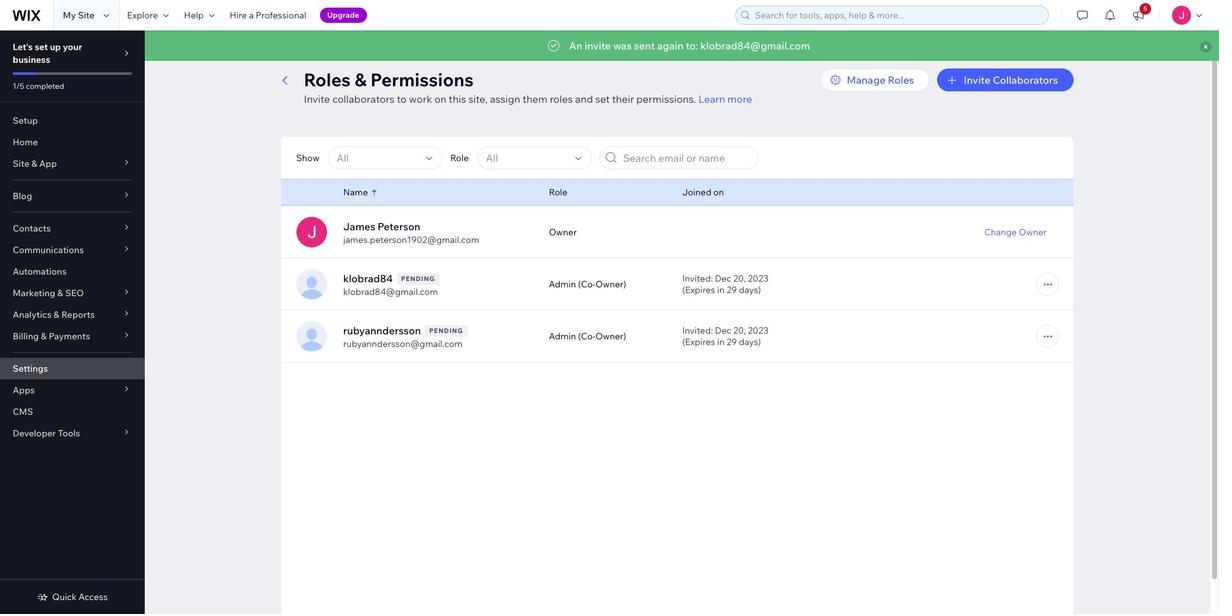 Task type: describe. For each thing, give the bounding box(es) containing it.
let's set up your business
[[13, 41, 82, 65]]

sent
[[634, 39, 655, 52]]

your
[[63, 41, 82, 53]]

up
[[50, 41, 61, 53]]

(expires for rubyanndersson
[[682, 337, 715, 348]]

learn more link
[[698, 93, 752, 105]]

and
[[575, 93, 593, 105]]

developer tools
[[13, 428, 80, 439]]

sidebar element
[[0, 30, 145, 615]]

marketing & seo button
[[0, 283, 145, 304]]

let's
[[13, 41, 33, 53]]

contacts
[[13, 223, 51, 234]]

avatar for placeholder name image for rubyanndersson
[[296, 321, 327, 352]]

(co- for klobrad84
[[578, 279, 596, 290]]

admin (co-owner) for klobrad84
[[549, 279, 626, 290]]

name
[[343, 187, 368, 198]]

setup
[[13, 115, 38, 126]]

klobrad84
[[343, 272, 393, 285]]

to:
[[686, 39, 698, 52]]

& for marketing & seo
[[57, 288, 63, 299]]

invited: dec 20, 2023 (expires in 29 days) for klobrad84
[[682, 273, 769, 296]]

developer
[[13, 428, 56, 439]]

hire
[[230, 10, 247, 21]]

more
[[728, 93, 752, 105]]

communications button
[[0, 239, 145, 261]]

0 horizontal spatial role
[[450, 152, 469, 164]]

automations link
[[0, 261, 145, 283]]

2023 for rubyanndersson
[[748, 325, 769, 337]]

admin (co-owner) for rubyanndersson
[[549, 331, 626, 342]]

learn
[[698, 93, 725, 105]]

in for klobrad84
[[717, 284, 725, 296]]

roles for roles & permissions invite collaborators to work on this site, assign them roles and set their permissions. learn more
[[304, 69, 351, 91]]

collaborators
[[993, 74, 1058, 86]]

upgrade button
[[320, 8, 367, 23]]

site,
[[468, 93, 488, 105]]

a
[[249, 10, 254, 21]]

20, for klobrad84
[[733, 273, 746, 284]]

setup link
[[0, 110, 145, 131]]

roles for roles & permissions
[[342, 50, 365, 61]]

an invite was sent again to: klobrad84@gmail.com
[[569, 39, 810, 52]]

settings button
[[275, 46, 322, 65]]

days) for klobrad84
[[739, 284, 761, 296]]

in for rubyanndersson
[[717, 337, 725, 348]]

roles & permissions button
[[336, 46, 432, 65]]

joined
[[682, 187, 711, 198]]

29 for klobrad84
[[727, 284, 737, 296]]

seo
[[65, 288, 84, 299]]

invited: for klobrad84
[[682, 273, 713, 284]]

permissions.
[[636, 93, 696, 105]]

2023 for klobrad84
[[748, 273, 769, 284]]

work
[[409, 93, 432, 105]]

all field for role
[[482, 147, 572, 169]]

home
[[13, 137, 38, 148]]

roles right manage at the top of the page
[[888, 74, 914, 86]]

1 horizontal spatial site
[[78, 10, 95, 21]]

an
[[569, 39, 582, 52]]

professional
[[256, 10, 306, 21]]

manage roles
[[847, 74, 914, 86]]

their
[[612, 93, 634, 105]]

settings link
[[0, 358, 145, 380]]

all field for show
[[333, 147, 422, 169]]

business
[[13, 54, 50, 65]]

invite inside button
[[964, 74, 991, 86]]

app
[[39, 158, 57, 170]]

show
[[296, 152, 319, 164]]

was
[[613, 39, 632, 52]]

on inside roles & permissions invite collaborators to work on this site, assign them roles and set their permissions. learn more
[[434, 93, 447, 105]]

manage
[[847, 74, 886, 86]]

roles
[[550, 93, 573, 105]]

tools
[[58, 428, 80, 439]]

blog button
[[0, 185, 145, 207]]

Search for tools, apps, help & more... field
[[751, 6, 1045, 24]]

james.peterson1902@gmail.com
[[343, 234, 479, 246]]

0 horizontal spatial klobrad84@gmail.com
[[343, 286, 438, 298]]

access
[[79, 592, 108, 603]]

settings for "settings" button
[[281, 50, 316, 61]]

completed
[[26, 81, 64, 91]]

my site
[[63, 10, 95, 21]]

apps
[[13, 385, 35, 396]]

developer tools button
[[0, 423, 145, 444]]

marketing
[[13, 288, 55, 299]]

hire a professional link
[[222, 0, 314, 30]]

roles & permissions invite collaborators to work on this site, assign them roles and set their permissions. learn more
[[304, 69, 752, 105]]

1/5 completed
[[13, 81, 64, 91]]

& for roles & permissions invite collaborators to work on this site, assign them roles and set their permissions. learn more
[[355, 69, 367, 91]]

change owner button
[[984, 227, 1047, 238]]

this
[[449, 93, 466, 105]]

roles & permissions
[[342, 50, 426, 61]]

analytics & reports button
[[0, 304, 145, 326]]

1 owner from the left
[[549, 227, 577, 238]]

billing & payments button
[[0, 326, 145, 347]]

analytics & reports
[[13, 309, 95, 321]]

again
[[657, 39, 683, 52]]

reports
[[61, 309, 95, 321]]

invite collaborators button
[[937, 69, 1073, 91]]



Task type: vqa. For each thing, say whether or not it's contained in the screenshot.
Manage
yes



Task type: locate. For each thing, give the bounding box(es) containing it.
pending for rubyanndersson
[[429, 327, 463, 335]]

billing
[[13, 331, 39, 342]]

1 20, from the top
[[733, 273, 746, 284]]

0 vertical spatial admin
[[549, 279, 576, 290]]

1 vertical spatial avatar for placeholder name image
[[296, 321, 327, 352]]

5 button
[[1125, 0, 1152, 30]]

29 for rubyanndersson
[[727, 337, 737, 348]]

2 admin from the top
[[549, 331, 576, 342]]

1 vertical spatial role
[[549, 187, 567, 198]]

site right my
[[78, 10, 95, 21]]

2 owner from the left
[[1019, 227, 1047, 238]]

upgrade
[[327, 10, 359, 20]]

1 vertical spatial admin (co-owner)
[[549, 331, 626, 342]]

owner) for klobrad84
[[596, 279, 626, 290]]

billing & payments
[[13, 331, 90, 342]]

1 horizontal spatial settings
[[281, 50, 316, 61]]

site inside popup button
[[13, 158, 29, 170]]

set left up at the top left
[[35, 41, 48, 53]]

avatar for placeholder name element for klobrad84
[[296, 269, 327, 300]]

owner
[[549, 227, 577, 238], [1019, 227, 1047, 238]]

my
[[63, 10, 76, 21]]

1 horizontal spatial set
[[595, 93, 610, 105]]

0 vertical spatial in
[[717, 284, 725, 296]]

all field down "them"
[[482, 147, 572, 169]]

an invite was sent again to: klobrad84@gmail.com alert
[[145, 30, 1219, 61]]

1 avatar for placeholder name element from the top
[[296, 269, 327, 300]]

1 vertical spatial pending
[[429, 327, 463, 335]]

0 vertical spatial 29
[[727, 284, 737, 296]]

1 all field from the left
[[333, 147, 422, 169]]

avatar for placeholder name element
[[296, 269, 327, 300], [296, 321, 327, 352]]

help button
[[176, 0, 222, 30]]

0 horizontal spatial set
[[35, 41, 48, 53]]

1 admin (co-owner) from the top
[[549, 279, 626, 290]]

marketing & seo
[[13, 288, 84, 299]]

roles down upgrade button at the top left of the page
[[342, 50, 365, 61]]

rubyanndersson
[[343, 324, 421, 337]]

settings
[[281, 50, 316, 61], [13, 363, 48, 375]]

1 days) from the top
[[739, 284, 761, 296]]

permissions inside button
[[375, 50, 426, 61]]

0 vertical spatial days)
[[739, 284, 761, 296]]

2 29 from the top
[[727, 337, 737, 348]]

avatar for placeholder name element for rubyanndersson
[[296, 321, 327, 352]]

0 vertical spatial invite
[[964, 74, 991, 86]]

quick access
[[52, 592, 108, 603]]

klobrad84@gmail.com
[[701, 39, 810, 52], [343, 286, 438, 298]]

All field
[[333, 147, 422, 169], [482, 147, 572, 169]]

1 vertical spatial invited: dec 20, 2023 (expires in 29 days)
[[682, 325, 769, 348]]

home link
[[0, 131, 145, 153]]

pending down james.peterson1902@gmail.com
[[401, 275, 435, 283]]

roles inside button
[[342, 50, 365, 61]]

1 horizontal spatial invite
[[964, 74, 991, 86]]

settings inside sidebar element
[[13, 363, 48, 375]]

james peterson james.peterson1902@gmail.com
[[343, 220, 479, 246]]

1 vertical spatial 29
[[727, 337, 737, 348]]

invited: dec 20, 2023 (expires in 29 days)
[[682, 273, 769, 296], [682, 325, 769, 348]]

invited: for rubyanndersson
[[682, 325, 713, 337]]

settings for settings link
[[13, 363, 48, 375]]

help
[[184, 10, 204, 21]]

0 vertical spatial 20,
[[733, 273, 746, 284]]

on left this
[[434, 93, 447, 105]]

1 vertical spatial klobrad84@gmail.com
[[343, 286, 438, 298]]

admin
[[549, 279, 576, 290], [549, 331, 576, 342]]

1 invited: dec 20, 2023 (expires in 29 days) from the top
[[682, 273, 769, 296]]

1 avatar for placeholder name image from the top
[[296, 269, 327, 300]]

0 horizontal spatial invite
[[304, 93, 330, 105]]

1 29 from the top
[[727, 284, 737, 296]]

2 in from the top
[[717, 337, 725, 348]]

contacts button
[[0, 218, 145, 239]]

2 20, from the top
[[733, 325, 746, 337]]

permissions
[[375, 50, 426, 61], [371, 69, 474, 91]]

admin for klobrad84
[[549, 279, 576, 290]]

days) for rubyanndersson
[[739, 337, 761, 348]]

2 dec from the top
[[715, 325, 731, 337]]

roles down "settings" button
[[304, 69, 351, 91]]

owner) for rubyanndersson
[[596, 331, 626, 342]]

permissions inside roles & permissions invite collaborators to work on this site, assign them roles and set their permissions. learn more
[[371, 69, 474, 91]]

permissions for roles & permissions invite collaborators to work on this site, assign them roles and set their permissions. learn more
[[371, 69, 474, 91]]

manage roles link
[[820, 69, 930, 91]]

2 (expires from the top
[[682, 337, 715, 348]]

on right joined
[[713, 187, 724, 198]]

0 vertical spatial pending
[[401, 275, 435, 283]]

settings inside button
[[281, 50, 316, 61]]

20,
[[733, 273, 746, 284], [733, 325, 746, 337]]

1 vertical spatial dec
[[715, 325, 731, 337]]

5
[[1144, 4, 1147, 13]]

peterson
[[378, 220, 420, 233]]

blog
[[13, 190, 32, 202]]

1 in from the top
[[717, 284, 725, 296]]

0 vertical spatial admin (co-owner)
[[549, 279, 626, 290]]

cms link
[[0, 401, 145, 423]]

0 vertical spatial 2023
[[748, 273, 769, 284]]

0 vertical spatial set
[[35, 41, 48, 53]]

1 vertical spatial 20,
[[733, 325, 746, 337]]

invite collaborators
[[964, 74, 1058, 86]]

pending for klobrad84
[[401, 275, 435, 283]]

& inside roles & permissions invite collaborators to work on this site, assign them roles and set their permissions. learn more
[[355, 69, 367, 91]]

0 vertical spatial invited: dec 20, 2023 (expires in 29 days)
[[682, 273, 769, 296]]

avatar for placeholder name image for klobrad84
[[296, 269, 327, 300]]

1 horizontal spatial role
[[549, 187, 567, 198]]

&
[[367, 50, 373, 61], [355, 69, 367, 91], [31, 158, 37, 170], [57, 288, 63, 299], [54, 309, 59, 321], [41, 331, 47, 342]]

invite inside roles & permissions invite collaborators to work on this site, assign them roles and set their permissions. learn more
[[304, 93, 330, 105]]

0 vertical spatial site
[[78, 10, 95, 21]]

2023
[[748, 273, 769, 284], [748, 325, 769, 337]]

2 2023 from the top
[[748, 325, 769, 337]]

0 vertical spatial role
[[450, 152, 469, 164]]

1 vertical spatial 2023
[[748, 325, 769, 337]]

invite
[[585, 39, 611, 52]]

0 vertical spatial (expires
[[682, 284, 715, 296]]

1 vertical spatial avatar for placeholder name element
[[296, 321, 327, 352]]

0 vertical spatial settings
[[281, 50, 316, 61]]

invited:
[[682, 273, 713, 284], [682, 325, 713, 337]]

2 (co- from the top
[[578, 331, 596, 342]]

20, for rubyanndersson
[[733, 325, 746, 337]]

1 horizontal spatial owner
[[1019, 227, 1047, 238]]

site & app
[[13, 158, 57, 170]]

permissions up work on the top
[[371, 69, 474, 91]]

1 vertical spatial admin
[[549, 331, 576, 342]]

dec for klobrad84
[[715, 273, 731, 284]]

0 vertical spatial permissions
[[375, 50, 426, 61]]

1 vertical spatial set
[[595, 93, 610, 105]]

1 2023 from the top
[[748, 273, 769, 284]]

0 horizontal spatial settings
[[13, 363, 48, 375]]

1 horizontal spatial klobrad84@gmail.com
[[701, 39, 810, 52]]

0 horizontal spatial all field
[[333, 147, 422, 169]]

set inside roles & permissions invite collaborators to work on this site, assign them roles and set their permissions. learn more
[[595, 93, 610, 105]]

to
[[397, 93, 407, 105]]

settings down professional
[[281, 50, 316, 61]]

1 vertical spatial site
[[13, 158, 29, 170]]

role
[[450, 152, 469, 164], [549, 187, 567, 198]]

29
[[727, 284, 737, 296], [727, 337, 737, 348]]

1 owner) from the top
[[596, 279, 626, 290]]

invited: dec 20, 2023 (expires in 29 days) for rubyanndersson
[[682, 325, 769, 348]]

1 (expires from the top
[[682, 284, 715, 296]]

& for roles & permissions
[[367, 50, 373, 61]]

invite left the collaborators
[[304, 93, 330, 105]]

permissions up to
[[375, 50, 426, 61]]

1 vertical spatial owner)
[[596, 331, 626, 342]]

& inside dropdown button
[[57, 288, 63, 299]]

avatar for placeholder name image
[[296, 269, 327, 300], [296, 321, 327, 352]]

all field up name
[[333, 147, 422, 169]]

(co-
[[578, 279, 596, 290], [578, 331, 596, 342]]

in
[[717, 284, 725, 296], [717, 337, 725, 348]]

1 (co- from the top
[[578, 279, 596, 290]]

communications
[[13, 244, 84, 256]]

rubyanndersson@gmail.com
[[343, 338, 462, 350]]

& for analytics & reports
[[54, 309, 59, 321]]

& for billing & payments
[[41, 331, 47, 342]]

1 vertical spatial (expires
[[682, 337, 715, 348]]

0 vertical spatial owner)
[[596, 279, 626, 290]]

2 admin (co-owner) from the top
[[549, 331, 626, 342]]

pending
[[401, 275, 435, 283], [429, 327, 463, 335]]

1 vertical spatial invited:
[[682, 325, 713, 337]]

& inside button
[[367, 50, 373, 61]]

change
[[984, 227, 1017, 238]]

dec
[[715, 273, 731, 284], [715, 325, 731, 337]]

invite left collaborators
[[964, 74, 991, 86]]

2 owner) from the top
[[596, 331, 626, 342]]

analytics
[[13, 309, 52, 321]]

(co- for rubyanndersson
[[578, 331, 596, 342]]

(expires
[[682, 284, 715, 296], [682, 337, 715, 348]]

0 horizontal spatial on
[[434, 93, 447, 105]]

0 vertical spatial (co-
[[578, 279, 596, 290]]

1 vertical spatial permissions
[[371, 69, 474, 91]]

days)
[[739, 284, 761, 296], [739, 337, 761, 348]]

1 vertical spatial on
[[713, 187, 724, 198]]

2 invited: from the top
[[682, 325, 713, 337]]

hire a professional
[[230, 10, 306, 21]]

2 avatar for placeholder name element from the top
[[296, 321, 327, 352]]

0 vertical spatial on
[[434, 93, 447, 105]]

1 dec from the top
[[715, 273, 731, 284]]

1 vertical spatial (co-
[[578, 331, 596, 342]]

1 vertical spatial in
[[717, 337, 725, 348]]

apps button
[[0, 380, 145, 401]]

2 days) from the top
[[739, 337, 761, 348]]

cms
[[13, 406, 33, 418]]

(expires for klobrad84
[[682, 284, 715, 296]]

explore
[[127, 10, 158, 21]]

quick
[[52, 592, 77, 603]]

collaborators
[[332, 93, 395, 105]]

0 vertical spatial avatar for placeholder name image
[[296, 269, 327, 300]]

james
[[343, 220, 375, 233]]

0 vertical spatial invited:
[[682, 273, 713, 284]]

admin for rubyanndersson
[[549, 331, 576, 342]]

klobrad84@gmail.com inside alert
[[701, 39, 810, 52]]

joined on
[[682, 187, 724, 198]]

settings up "apps"
[[13, 363, 48, 375]]

payments
[[49, 331, 90, 342]]

set right and
[[595, 93, 610, 105]]

1 vertical spatial settings
[[13, 363, 48, 375]]

pending up rubyanndersson@gmail.com
[[429, 327, 463, 335]]

site & app button
[[0, 153, 145, 175]]

2 invited: dec 20, 2023 (expires in 29 days) from the top
[[682, 325, 769, 348]]

klobrad84@gmail.com down klobrad84
[[343, 286, 438, 298]]

2 avatar for placeholder name image from the top
[[296, 321, 327, 352]]

1 horizontal spatial on
[[713, 187, 724, 198]]

site down the home
[[13, 158, 29, 170]]

them
[[523, 93, 548, 105]]

1/5
[[13, 81, 24, 91]]

klobrad84@gmail.com up more
[[701, 39, 810, 52]]

1 invited: from the top
[[682, 273, 713, 284]]

0 horizontal spatial owner
[[549, 227, 577, 238]]

0 vertical spatial avatar for placeholder name element
[[296, 269, 327, 300]]

0 horizontal spatial site
[[13, 158, 29, 170]]

permissions for roles & permissions
[[375, 50, 426, 61]]

0 vertical spatial dec
[[715, 273, 731, 284]]

0 vertical spatial klobrad84@gmail.com
[[701, 39, 810, 52]]

set inside let's set up your business
[[35, 41, 48, 53]]

site
[[78, 10, 95, 21], [13, 158, 29, 170]]

1 vertical spatial days)
[[739, 337, 761, 348]]

1 vertical spatial invite
[[304, 93, 330, 105]]

quick access button
[[37, 592, 108, 603]]

roles inside roles & permissions invite collaborators to work on this site, assign them roles and set their permissions. learn more
[[304, 69, 351, 91]]

1 horizontal spatial all field
[[482, 147, 572, 169]]

assign
[[490, 93, 520, 105]]

dec for rubyanndersson
[[715, 325, 731, 337]]

2 all field from the left
[[482, 147, 572, 169]]

Search email or name field
[[619, 147, 755, 169]]

& for site & app
[[31, 158, 37, 170]]

1 admin from the top
[[549, 279, 576, 290]]

on
[[434, 93, 447, 105], [713, 187, 724, 198]]



